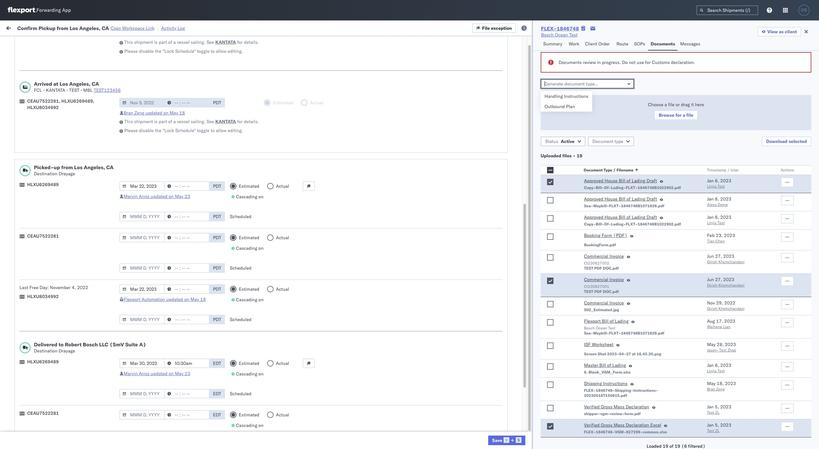 Task type: describe. For each thing, give the bounding box(es) containing it.
2023-
[[607, 352, 619, 357]]

6, for 3rd approved house bill of lading draft "link" from the top of the page
[[715, 214, 719, 220]]

2 vertical spatial kantata
[[215, 119, 236, 124]]

download selected
[[766, 139, 807, 144]]

flexport bill of lading link
[[584, 318, 629, 326]]

4 mmm d, yyyy text field from the top
[[119, 410, 165, 420]]

commercial invoice link for ci230627002
[[584, 253, 624, 261]]

use
[[637, 60, 644, 65]]

mbl
[[83, 87, 93, 93]]

invoice for s02_estimated.jpg
[[610, 300, 624, 306]]

bill for 3rd approved house bill of lading draft "link" from the top of the page
[[619, 214, 626, 220]]

copy-bill-of-lading-flxt-1846748b1022902.pdf for third approved house bill of lading draft "link" from the bottom
[[584, 185, 681, 190]]

bill for 2nd approved house bill of lading draft "link"
[[619, 196, 626, 202]]

declaration for verified gross mass declaration
[[626, 404, 649, 410]]

1 • from the left
[[43, 87, 45, 93]]

2023 inside jan 8, 2023 alexa demo
[[720, 196, 732, 202]]

bill- for third approved house bill of lading draft "link" from the bottom
[[596, 185, 604, 190]]

mmm d, yyyy text field for 1st mmm d, yyyy text box -- : -- -- text field
[[119, 181, 165, 191]]

2 the from the top
[[155, 128, 161, 133]]

6 pdt from the top
[[213, 286, 221, 292]]

3 mmm d, yyyy text field from the top
[[119, 315, 165, 325]]

sea-waybill-flxt-1846748b1071626.pdf for aug
[[584, 331, 665, 336]]

1 lading- from the top
[[611, 185, 626, 190]]

shipping-
[[615, 388, 634, 393]]

1 pdt from the top
[[213, 100, 221, 106]]

file exception
[[482, 25, 512, 31]]

test for ci230627001
[[584, 289, 594, 294]]

0 vertical spatial kantata
[[215, 39, 236, 45]]

aug 17, 2023 weiheng lian
[[707, 318, 736, 329]]

bill inside 'link'
[[600, 363, 606, 368]]

1 draft from the top
[[647, 178, 657, 184]]

this for 2nd kantata link
[[124, 119, 133, 124]]

may inside may 28, 2023 jason-test zhao
[[707, 342, 716, 348]]

2 actual from the top
[[276, 235, 289, 241]]

1 disable from the top
[[139, 48, 154, 54]]

client order button
[[583, 38, 614, 51]]

1 edt from the top
[[213, 361, 221, 366]]

2 horizontal spatial bosch
[[584, 326, 595, 331]]

screen shot 2023-04-27 at 16.45.20.png
[[584, 352, 662, 357]]

lading for 3rd approved house bill of lading draft "link" from the top of the page
[[632, 214, 646, 220]]

documents review in progress. do not use for customs declaration.
[[559, 60, 695, 65]]

2 editing. from the top
[[228, 128, 243, 133]]

mmm d, yyyy text field for third -- : -- -- text box from the bottom
[[119, 359, 165, 368]]

18 for bran zeng updated on may 18
[[179, 110, 185, 116]]

save button
[[488, 436, 526, 445]]

outbound
[[545, 104, 565, 109]]

6. blank_vgm_form.xlsx
[[584, 370, 631, 375]]

work
[[569, 41, 579, 47]]

suite
[[125, 341, 138, 348]]

5 pdt from the top
[[213, 265, 221, 271]]

test for ci230627002
[[584, 266, 594, 271]]

browse for a file button
[[654, 110, 698, 120]]

marvin arroz updated on may 23 button for picked-up from los angeles, ca
[[124, 194, 190, 199]]

up
[[54, 164, 60, 171]]

2 is from the top
[[154, 119, 158, 124]]

jan 5, 2023 test zl for verified gross mass declaration excel
[[707, 422, 732, 433]]

bill for third approved house bill of lading draft "link" from the bottom
[[619, 178, 626, 184]]

marvin arroz updated on may 23 for delivered to robert bosch llc (smv suite a)
[[124, 371, 190, 377]]

6.
[[584, 370, 588, 375]]

updated for flexport automation updated on may 18 button
[[166, 297, 183, 302]]

a inside the browse for a file button
[[683, 112, 685, 118]]

(pdf)
[[613, 233, 628, 238]]

2023 inside may 18, 2023 bran zeng
[[725, 381, 736, 387]]

llc
[[99, 341, 108, 348]]

20230518t150615.pdf
[[584, 393, 627, 398]]

document type / filename button
[[583, 166, 694, 173]]

commercial invoice for s02_estimated.jpg
[[584, 300, 624, 306]]

route
[[617, 41, 629, 47]]

-- : -- -- text field for 1st mmm d, yyyy text box
[[164, 181, 209, 191]]

kantata inside arrived at los angeles, ca fcl • kantata • test • mbl test123456
[[46, 87, 65, 93]]

handling instructions
[[545, 93, 589, 99]]

timestamp
[[707, 168, 726, 172]]

invoice for ci230627002
[[610, 253, 624, 259]]

khemchandani for ci230627001
[[719, 283, 745, 288]]

verified gross mass declaration
[[584, 404, 649, 410]]

3 approved house bill of lading draft link from the top
[[584, 214, 657, 222]]

1 please from the top
[[124, 48, 138, 54]]

1 the from the top
[[155, 48, 161, 54]]

2 approved house bill of lading draft link from the top
[[584, 196, 657, 204]]

lading for third approved house bill of lading draft "link" from the bottom
[[632, 178, 646, 184]]

2 draft from the top
[[647, 196, 657, 202]]

confirm
[[17, 25, 37, 31]]

0 horizontal spatial zeng
[[134, 110, 144, 116]]

activity log
[[161, 25, 185, 31]]

-- : -- -- text field for second mmm d, yyyy text box from the top
[[164, 263, 209, 273]]

house for 2nd approved house bill of lading draft "link"
[[605, 196, 618, 202]]

girish inside nov 29, 2022 girish khemchandani
[[707, 306, 718, 311]]

it
[[691, 102, 694, 108]]

1 approved house bill of lading draft link from the top
[[584, 178, 657, 185]]

1 please disable the "lock schedule" toggle to allow editing. from the top
[[124, 48, 243, 54]]

cascading for delivered to robert bosch llc (smv suite a) marvin arroz updated on may 23 button
[[236, 371, 257, 377]]

flexport automation updated on may 18 button
[[124, 297, 206, 302]]

hlxu6269489 for delivered
[[27, 359, 59, 365]]

arroz for delivered to robert bosch llc (smv suite a)
[[139, 371, 150, 377]]

los for pickup
[[70, 25, 78, 31]]

2 this shipment is part of a vessel sailing. see kantata for details. from the top
[[124, 119, 259, 124]]

summary
[[543, 41, 563, 47]]

vgm-
[[600, 412, 610, 416]]

robert
[[65, 341, 82, 348]]

flex-1846748
[[541, 25, 579, 32]]

1 mmm d, yyyy text field from the top
[[119, 98, 165, 108]]

shipping instructions link
[[584, 381, 628, 388]]

link
[[146, 25, 154, 31]]

khemchandani for ci230627002
[[719, 260, 745, 264]]

updated for delivered to robert bosch llc (smv suite a) marvin arroz updated on may 23 button
[[151, 371, 168, 377]]

jan for verified gross mass declaration link
[[707, 404, 714, 410]]

do
[[622, 60, 628, 65]]

verified gross mass declaration link
[[584, 404, 649, 412]]

in
[[597, 60, 601, 65]]

download
[[766, 139, 788, 144]]

2 edt from the top
[[213, 391, 221, 397]]

5 estimated from the top
[[239, 412, 259, 418]]

browse
[[659, 112, 675, 118]]

5 actual from the top
[[276, 412, 289, 418]]

actual for picked-up from los angeles, ca marvin arroz updated on may 23 button
[[276, 183, 289, 189]]

actual for delivered to robert bosch llc (smv suite a) marvin arroz updated on may 23 button
[[276, 361, 289, 366]]

2023 inside aug 17, 2023 weiheng lian
[[724, 318, 736, 324]]

gross for verified gross mass declaration
[[601, 404, 613, 410]]

2 estimated from the top
[[239, 235, 259, 241]]

2 pdt from the top
[[213, 183, 221, 189]]

selected
[[789, 139, 807, 144]]

sea-waybill-flxt-1846748b1071626.pdf for jan
[[584, 204, 665, 208]]

as
[[779, 29, 784, 35]]

of inside flexport bill of lading link
[[610, 318, 614, 324]]

jason-
[[707, 348, 719, 353]]

commercial for ci230627001
[[584, 277, 609, 283]]

1 is from the top
[[154, 39, 158, 45]]

2 mmm d, yyyy text field from the top
[[119, 263, 165, 273]]

file
[[482, 25, 490, 31]]

7 pdt from the top
[[213, 317, 221, 323]]

drayage inside delivered to robert bosch llc (smv suite a) destination drayage
[[59, 348, 75, 354]]

instructions-
[[634, 388, 658, 393]]

bosch inside delivered to robert bosch llc (smv suite a) destination drayage
[[83, 341, 98, 348]]

827299-
[[626, 430, 643, 435]]

1 "lock from the top
[[163, 48, 174, 54]]

2023 inside may 28, 2023 jason-test zhao
[[725, 342, 736, 348]]

jun for ci230627001
[[707, 277, 714, 283]]

1 part from the top
[[159, 39, 167, 45]]

girish for ci230627001
[[707, 283, 718, 288]]

2 please from the top
[[124, 128, 138, 133]]

commercial invoice for ci230627002
[[584, 253, 624, 259]]

workspace
[[122, 25, 145, 31]]

bran zeng updated on may 18 button
[[124, 110, 185, 116]]

2 toggle from the top
[[197, 128, 210, 133]]

jan for 2nd approved house bill of lading draft "link"
[[707, 196, 714, 202]]

4 pdt from the top
[[213, 235, 221, 241]]

commercial for s02_estimated.jpg
[[584, 300, 609, 306]]

/ inside button
[[614, 168, 616, 172]]

nov
[[707, 300, 715, 306]]

vessel for 2nd kantata link
[[177, 119, 190, 124]]

mmm d, yyyy text field for -- : -- -- text field related to second mmm d, yyyy text box from the top
[[119, 233, 165, 243]]

2 hlxu8034992 from the top
[[27, 294, 59, 300]]

os button
[[797, 3, 812, 18]]

alexa
[[707, 202, 717, 207]]

demo
[[718, 202, 728, 207]]

linjia for 3rd approved house bill of lading draft "link" from the top of the page
[[707, 221, 717, 225]]

type
[[615, 139, 624, 144]]

automation
[[142, 297, 165, 302]]

test123456
[[94, 87, 121, 93]]

2 cascading from the top
[[236, 245, 257, 251]]

feb 23, 2023 tian chen
[[707, 233, 735, 244]]

marvin for ca
[[124, 194, 138, 199]]

0 vertical spatial bran
[[124, 110, 133, 116]]

jan 8, 2023 alexa demo
[[707, 196, 732, 207]]

save
[[492, 438, 502, 443]]

commercial invoice link for s02_estimated.jpg
[[584, 300, 624, 308]]

marvin arroz updated on may 23 for picked-up from los angeles, ca
[[124, 194, 190, 199]]

a down bran zeng updated on may 18 button
[[173, 119, 176, 124]]

bill- for 3rd approved house bill of lading draft "link" from the top of the page
[[596, 222, 604, 227]]

may 28, 2023 jason-test zhao
[[707, 342, 736, 353]]

master bill of lading
[[584, 363, 626, 368]]

choose a file or drag it here
[[648, 102, 704, 108]]

test inside arrived at los angeles, ca fcl • kantata • test • mbl test123456
[[69, 87, 79, 93]]

cascading for flexport automation updated on may 18 button
[[236, 297, 257, 303]]

mass for verified gross mass declaration
[[614, 404, 625, 410]]

3 • from the left
[[81, 87, 82, 93]]

documents for documents review in progress. do not use for customs declaration.
[[559, 60, 582, 65]]

aug
[[707, 318, 715, 324]]

arrived at los angeles, ca fcl • kantata • test • mbl test123456
[[34, 81, 121, 93]]

of inside "master bill of lading" 'link'
[[607, 363, 611, 368]]

test123456 button
[[94, 87, 121, 93]]

copy-bill-of-lading-flxt-1846748b1022902.pdf for 3rd approved house bill of lading draft "link" from the top of the page
[[584, 222, 681, 227]]

view as client
[[768, 29, 797, 35]]

1 this shipment is part of a vessel sailing. see kantata for details. from the top
[[124, 39, 259, 45]]

status
[[545, 139, 558, 144]]

3 -- : -- -- text field from the top
[[164, 359, 209, 368]]

0 horizontal spatial file
[[668, 102, 675, 108]]

bran inside may 18, 2023 bran zeng
[[707, 387, 715, 392]]

choose
[[648, 102, 664, 108]]

4 -- : -- -- text field from the top
[[164, 389, 209, 399]]

1 vertical spatial bosch ocean test
[[584, 326, 616, 331]]

jan for 3rd approved house bill of lading draft "link" from the top of the page
[[707, 214, 714, 220]]

flex-1846748-shipping-instructions- 20230518t150615.pdf
[[584, 388, 658, 398]]

approved house bill of lading draft for 2nd approved house bill of lading draft "link"
[[584, 196, 657, 202]]

approved house bill of lading draft for third approved house bill of lading draft "link" from the bottom
[[584, 178, 657, 184]]

1 mmm d, yyyy text field from the top
[[119, 212, 165, 221]]

see for 2nd kantata link
[[207, 119, 214, 124]]

(smv
[[110, 341, 124, 348]]

jun 27, 2023 girish khemchandani for ci230627002
[[707, 253, 745, 264]]

hlxu6269489 for picked-
[[27, 182, 59, 188]]

summary button
[[541, 38, 566, 51]]

to inside delivered to robert bosch llc (smv suite a) destination drayage
[[59, 341, 64, 348]]

1 schedule" from the top
[[175, 48, 196, 54]]

jan 6, 2023 linjia test for third approved house bill of lading draft "link" from the bottom
[[707, 178, 732, 189]]

3 edt from the top
[[213, 412, 221, 418]]

vgm-
[[615, 430, 626, 435]]

zl for verified gross mass declaration
[[716, 410, 720, 415]]

client
[[785, 29, 797, 35]]

worksheet
[[592, 342, 614, 348]]

verified for verified gross mass declaration
[[584, 404, 600, 410]]

angeles, for pickup
[[79, 25, 100, 31]]

8,
[[715, 196, 719, 202]]

2 schedule" from the top
[[175, 128, 196, 133]]

1 horizontal spatial ocean
[[596, 326, 607, 331]]

jan 6, 2023 linjia test for 3rd approved house bill of lading draft "link" from the top of the page
[[707, 214, 732, 225]]

1 horizontal spatial bosch
[[541, 32, 554, 38]]

3 draft from the top
[[647, 214, 657, 220]]

5 cascading on from the top
[[236, 423, 264, 429]]

5 -- : -- -- text field from the top
[[164, 315, 209, 325]]

1 kantata link from the top
[[215, 39, 236, 45]]

waybill- for jan
[[593, 204, 609, 208]]

file inside the browse for a file button
[[687, 112, 694, 118]]

doc.pdf for ci230627001
[[603, 289, 619, 294]]

5 cascading from the top
[[236, 423, 257, 429]]

exception
[[491, 25, 512, 31]]

1 vertical spatial to
[[211, 128, 215, 133]]

forwarding app link
[[8, 7, 71, 13]]

from for pickup
[[57, 25, 68, 31]]

plan
[[566, 104, 575, 109]]

view as client button
[[758, 27, 801, 36]]

booking
[[584, 233, 601, 238]]

2 "lock from the top
[[163, 128, 174, 133]]

actual for flexport automation updated on may 18 button
[[276, 286, 289, 292]]

5, for verified gross mass declaration
[[715, 404, 719, 410]]

cascading on for picked-up from los angeles, ca marvin arroz updated on may 23 button
[[236, 194, 264, 200]]

2 • from the left
[[66, 87, 68, 93]]



Task type: locate. For each thing, give the bounding box(es) containing it.
at inside arrived at los angeles, ca fcl • kantata • test • mbl test123456
[[53, 81, 58, 87]]

0 vertical spatial 23
[[185, 194, 190, 199]]

1846748b1071626.pdf for jan 8, 2023
[[621, 204, 665, 208]]

commercial invoice link down ci230627002
[[584, 277, 624, 284]]

lading inside 'link'
[[613, 363, 626, 368]]

17,
[[716, 318, 723, 324]]

sea- up booking
[[584, 204, 593, 208]]

5, for verified gross mass declaration excel
[[715, 422, 719, 428]]

mmm d, yyyy text field for 2nd -- : -- -- text box from the bottom
[[119, 389, 165, 399]]

invoice for ci230627001
[[610, 277, 624, 283]]

test pdf doc.pdf
[[584, 266, 619, 271], [584, 289, 619, 294]]

house for third approved house bill of lading draft "link" from the bottom
[[605, 178, 618, 184]]

1 horizontal spatial flexport
[[584, 318, 601, 324]]

updated for picked-up from los angeles, ca marvin arroz updated on may 23 button
[[151, 194, 168, 199]]

verified gross mass declaration excel
[[584, 422, 661, 428]]

los inside picked-up from los angeles, ca destination drayage
[[74, 164, 83, 171]]

bosch up isf
[[584, 326, 595, 331]]

bosch ocean test down flexport bill of lading
[[584, 326, 616, 331]]

4 estimated from the top
[[239, 361, 259, 366]]

4 cascading on from the top
[[236, 371, 264, 377]]

the down bran zeng updated on may 18 button
[[155, 128, 161, 133]]

ceau7522281, hlxu6269489, hlxu8034992
[[27, 98, 94, 110]]

uploaded
[[541, 153, 561, 159]]

0 vertical spatial bosch ocean test
[[541, 32, 578, 38]]

copy-bill-of-lading-flxt-1846748b1022902.pdf up (pdf)
[[584, 222, 681, 227]]

this shipment is part of a vessel sailing. see kantata for details.
[[124, 39, 259, 45], [124, 119, 259, 124]]

this down bran zeng updated on may 18 button
[[124, 119, 133, 124]]

1 23 from the top
[[185, 194, 190, 199]]

2 hlxu6269489 from the top
[[27, 359, 59, 365]]

girish for ci230627002
[[707, 260, 718, 264]]

0 vertical spatial arroz
[[139, 194, 150, 199]]

documents button
[[648, 38, 678, 51]]

document left the type
[[584, 168, 603, 172]]

2 jun 27, 2023 girish khemchandani from the top
[[707, 277, 745, 288]]

commercial invoice for ci230627001
[[584, 277, 624, 283]]

2 commercial from the top
[[584, 277, 609, 283]]

0 vertical spatial approved
[[584, 178, 604, 184]]

1846748- inside the flex-1846748-shipping-instructions- 20230518t150615.pdf
[[596, 388, 615, 393]]

1 verified from the top
[[584, 404, 600, 410]]

doc.pdf down the ci230627001
[[603, 289, 619, 294]]

documents for documents
[[651, 41, 675, 47]]

declaration inside verified gross mass declaration excel 'link'
[[626, 422, 649, 428]]

2 vertical spatial test
[[584, 289, 594, 294]]

1846748- up 20230518t150615.pdf
[[596, 388, 615, 393]]

los right up
[[74, 164, 83, 171]]

-- : -- -- text field
[[164, 98, 209, 108], [164, 181, 209, 191], [164, 233, 209, 243], [164, 285, 209, 294], [164, 315, 209, 325]]

0 vertical spatial to
[[211, 48, 215, 54]]

flex- for flex-1846748
[[541, 25, 557, 32]]

1 vertical spatial jun
[[707, 277, 714, 283]]

status active
[[545, 139, 575, 144]]

2023 inside the 'feb 23, 2023 tian chen'
[[724, 233, 735, 238]]

1 vertical spatial zeng
[[716, 387, 725, 392]]

1 cascading from the top
[[236, 194, 257, 200]]

1 this from the top
[[124, 39, 133, 45]]

0 horizontal spatial /
[[614, 168, 616, 172]]

last free day: november 4, 2022
[[20, 285, 88, 291]]

2 vertical spatial los
[[74, 164, 83, 171]]

2 doc.pdf from the top
[[603, 289, 619, 294]]

-- : -- -- text field
[[164, 212, 209, 221], [164, 263, 209, 273], [164, 359, 209, 368], [164, 389, 209, 399], [164, 410, 209, 420]]

los for up
[[74, 164, 83, 171]]

master
[[584, 363, 598, 368]]

forwarding app
[[36, 7, 71, 13]]

0 vertical spatial verified
[[584, 404, 600, 410]]

2 vertical spatial draft
[[647, 214, 657, 220]]

commercial up ci230627002
[[584, 253, 609, 259]]

0 vertical spatial zl
[[716, 410, 720, 415]]

documents down 'work' button
[[559, 60, 582, 65]]

review
[[583, 60, 596, 65]]

27
[[626, 352, 631, 357]]

verified gross mass declaration excel link
[[584, 422, 661, 430]]

4 mmm d, yyyy text field from the top
[[119, 285, 165, 294]]

1 vertical spatial flex-
[[584, 388, 596, 393]]

1 -- : -- -- text field from the top
[[164, 212, 209, 221]]

jan for "master bill of lading" 'link'
[[707, 363, 714, 368]]

1 estimated from the top
[[239, 183, 259, 189]]

ocean down flex-1846748 link
[[555, 32, 568, 38]]

•
[[43, 87, 45, 93], [66, 87, 68, 93], [81, 87, 82, 93]]

filename
[[617, 168, 634, 172]]

"lock down bran zeng updated on may 18 button
[[163, 128, 174, 133]]

0 vertical spatial khemchandani
[[719, 260, 745, 264]]

0 vertical spatial declaration
[[626, 404, 649, 410]]

1 vertical spatial marvin
[[124, 371, 138, 377]]

jan 6, 2023 linjia test down demo
[[707, 214, 732, 225]]

1 vertical spatial part
[[159, 119, 167, 124]]

flex- down shipping
[[584, 388, 596, 393]]

cascading on for flexport automation updated on may 18 button
[[236, 297, 264, 303]]

jan 5, 2023 test zl for verified gross mass declaration
[[707, 404, 732, 415]]

is down the link
[[154, 39, 158, 45]]

cascading for picked-up from los angeles, ca marvin arroz updated on may 23 button
[[236, 194, 257, 200]]

commercial invoice link down bookingform.pdf
[[584, 253, 624, 261]]

-- : -- -- text field for second mmm d, yyyy text box from the top
[[164, 233, 209, 243]]

free
[[29, 285, 38, 291]]

uploaded files ∙ 19
[[541, 153, 583, 159]]

0 vertical spatial document
[[593, 139, 614, 144]]

1 copy-bill-of-lading-flxt-1846748b1022902.pdf from the top
[[584, 185, 681, 190]]

tian
[[707, 239, 715, 244]]

jan 6, 2023 linjia test down timestamp
[[707, 178, 732, 189]]

chen
[[716, 239, 725, 244]]

3 commercial invoice link from the top
[[584, 300, 624, 308]]

0 vertical spatial please disable the "lock schedule" toggle to allow editing.
[[124, 48, 243, 54]]

2 / from the left
[[727, 168, 730, 172]]

los up ceau7522281, hlxu6269489, hlxu8034992 at the left top
[[60, 81, 68, 87]]

sea-waybill-flxt-1846748b1071626.pdf
[[584, 204, 665, 208], [584, 331, 665, 336]]

ca inside picked-up from los angeles, ca destination drayage
[[106, 164, 114, 171]]

0 vertical spatial bosch
[[541, 32, 554, 38]]

ca inside arrived at los angeles, ca fcl • kantata • test • mbl test123456
[[92, 81, 99, 87]]

girish down tian
[[707, 260, 718, 264]]

gross
[[601, 404, 613, 410], [601, 422, 613, 428]]

a right the choose at right
[[665, 102, 667, 108]]

marvin for (smv
[[124, 371, 138, 377]]

activity log button
[[161, 24, 185, 32]]

2 mmm d, yyyy text field from the top
[[119, 181, 165, 191]]

review-
[[610, 412, 625, 416]]

1 house from the top
[[605, 178, 618, 184]]

commercial invoice up ci230627002
[[584, 253, 624, 259]]

at right arrived
[[53, 81, 58, 87]]

1 vertical spatial the
[[155, 128, 161, 133]]

flex- up summary
[[541, 25, 557, 32]]

3 commercial invoice from the top
[[584, 300, 624, 306]]

destination down picked- in the top of the page
[[34, 171, 57, 177]]

a)
[[139, 341, 146, 348]]

documents inside button
[[651, 41, 675, 47]]

1 actual from the top
[[276, 183, 289, 189]]

zl
[[716, 410, 720, 415], [716, 429, 720, 433]]

0 vertical spatial schedule"
[[175, 48, 196, 54]]

nov 29, 2022 girish khemchandani
[[707, 300, 745, 311]]

instructions inside list box
[[564, 93, 589, 99]]

1846748- for instructions
[[596, 388, 615, 393]]

flexport for flexport automation updated on may 18
[[124, 297, 140, 302]]

3 approved from the top
[[584, 214, 604, 220]]

from for up
[[61, 164, 73, 171]]

house for 3rd approved house bill of lading draft "link" from the top of the page
[[605, 214, 618, 220]]

os
[[801, 8, 807, 12]]

jun down tian
[[707, 253, 714, 259]]

fcl
[[34, 87, 42, 93]]

is down bran zeng updated on may 18 button
[[154, 119, 158, 124]]

marvin arroz updated on may 23 button for delivered to robert bosch llc (smv suite a)
[[124, 371, 190, 377]]

instructions for handling instructions
[[564, 93, 589, 99]]

invoice
[[610, 253, 624, 259], [610, 277, 624, 283], [610, 300, 624, 306]]

ceau7522281 for delivered to robert bosch llc (smv suite a)
[[27, 411, 59, 416]]

approved for 3rd approved house bill of lading draft "link" from the top of the page
[[584, 214, 604, 220]]

1 gross from the top
[[601, 404, 613, 410]]

drayage down robert
[[59, 348, 75, 354]]

approved house bill of lading draft for 3rd approved house bill of lading draft "link" from the top of the page
[[584, 214, 657, 220]]

-- : -- -- text field for 1st mmm d, yyyy text box
[[164, 212, 209, 221]]

1 horizontal spatial 18
[[200, 297, 206, 302]]

list box containing handling instructions
[[541, 91, 592, 112]]

arroz for picked-up from los angeles, ca
[[139, 194, 150, 199]]

confirm pickup from los angeles, ca copy workspace link
[[17, 25, 154, 31]]

test down the ci230627001
[[584, 289, 594, 294]]

ocean inside bosch ocean test link
[[555, 32, 568, 38]]

timestamp / user button
[[706, 166, 768, 173]]

0 vertical spatial angeles,
[[79, 25, 100, 31]]

6, for "master bill of lading" 'link'
[[715, 363, 719, 368]]

1 horizontal spatial bosch ocean test
[[584, 326, 616, 331]]

shipping
[[584, 381, 602, 387]]

verified up 'shipper-'
[[584, 404, 600, 410]]

0 vertical spatial marvin arroz updated on may 23
[[124, 194, 190, 199]]

-- : -- -- text field for fourth mmm d, yyyy text box from the top of the page
[[164, 410, 209, 420]]

"lock down activity
[[163, 48, 174, 54]]

edt
[[213, 361, 221, 366], [213, 391, 221, 397], [213, 412, 221, 418]]

pdf down ci230627002
[[594, 266, 602, 271]]

0 vertical spatial hlxu6269489
[[27, 182, 59, 188]]

sea-waybill-flxt-1846748b1071626.pdf up 04-
[[584, 331, 665, 336]]

commercial invoice
[[584, 253, 624, 259], [584, 277, 624, 283], [584, 300, 624, 306]]

2 approved from the top
[[584, 196, 604, 202]]

mass up review-
[[614, 404, 625, 410]]

4 cascading from the top
[[236, 371, 257, 377]]

ca for pickup
[[102, 25, 109, 31]]

linjia
[[707, 184, 717, 189], [707, 221, 717, 225], [707, 369, 717, 373]]

of- for 3rd approved house bill of lading draft "link" from the top of the page
[[604, 222, 611, 227]]

2 of- from the top
[[604, 222, 611, 227]]

outbound plan
[[545, 104, 575, 109]]

document for document type / filename
[[584, 168, 603, 172]]

2 cascading on from the top
[[236, 245, 264, 251]]

1 waybill- from the top
[[593, 204, 609, 208]]

2 invoice from the top
[[610, 277, 624, 283]]

doc.pdf
[[603, 266, 619, 271], [603, 289, 619, 294]]

1 vertical spatial edt
[[213, 391, 221, 397]]

ceau7522281 for picked-up from los angeles, ca
[[27, 233, 59, 239]]

sea- for aug
[[584, 331, 593, 336]]

0 vertical spatial jun 27, 2023 girish khemchandani
[[707, 253, 745, 264]]

doc.pdf down ci230627002
[[603, 266, 619, 271]]

bill-
[[596, 185, 604, 190], [596, 222, 604, 227]]

scheduled for 2nd -- : -- -- text box from the bottom
[[230, 391, 252, 397]]

mass up vgm-
[[614, 422, 625, 428]]

2 commercial invoice from the top
[[584, 277, 624, 283]]

6, down jason-
[[715, 363, 719, 368]]

lading-
[[611, 185, 626, 190], [611, 222, 626, 227]]

1 vertical spatial 23
[[185, 371, 190, 377]]

0 vertical spatial jun
[[707, 253, 714, 259]]

2 bill- from the top
[[596, 222, 604, 227]]

commercial invoice up s02_estimated.jpg
[[584, 300, 624, 306]]

3 -- : -- -- text field from the top
[[164, 233, 209, 243]]

• up hlxu6269489,
[[66, 87, 68, 93]]

order
[[599, 41, 610, 47]]

1 vertical spatial 1846748b1071626.pdf
[[621, 331, 665, 336]]

flex-1846748-vgm-827299-common.xlsx
[[584, 430, 667, 435]]

copy- down document type / filename
[[584, 185, 596, 190]]

please down copy workspace link button
[[124, 48, 138, 54]]

0 vertical spatial test
[[69, 87, 79, 93]]

sea- up isf
[[584, 331, 593, 336]]

part down bran zeng updated on may 18 button
[[159, 119, 167, 124]]

picked-
[[34, 164, 54, 171]]

1846748b1022902.pdf for 3rd approved house bill of lading draft "link" from the top of the page
[[638, 222, 681, 227]]

girish down nov
[[707, 306, 718, 311]]

0 vertical spatial at
[[53, 81, 58, 87]]

1846748- for gross
[[596, 430, 615, 435]]

linjia for "master bill of lading" 'link'
[[707, 369, 717, 373]]

please down bran zeng updated on may 18 button
[[124, 128, 138, 133]]

this for 1st kantata link from the top
[[124, 39, 133, 45]]

MMM D, YYYY text field
[[119, 98, 165, 108], [119, 181, 165, 191], [119, 233, 165, 243], [119, 285, 165, 294], [119, 359, 165, 368], [119, 389, 165, 399]]

angeles, for up
[[84, 164, 105, 171]]

29,
[[716, 300, 723, 306]]

please disable the "lock schedule" toggle to allow editing.
[[124, 48, 243, 54], [124, 128, 243, 133]]

2 jan 5, 2023 test zl from the top
[[707, 422, 732, 433]]

23 for picked-up from los angeles, ca
[[185, 194, 190, 199]]

0 horizontal spatial 2022
[[77, 285, 88, 291]]

linjia up 8,
[[707, 184, 717, 189]]

drayage inside picked-up from los angeles, ca destination drayage
[[59, 171, 75, 177]]

vessel down bran zeng updated on may 18 button
[[177, 119, 190, 124]]

test pdf doc.pdf down the ci230627001
[[584, 289, 619, 294]]

0 vertical spatial 2022
[[77, 285, 88, 291]]

1 marvin arroz updated on may 23 from the top
[[124, 194, 190, 199]]

1 vertical spatial schedule"
[[175, 128, 196, 133]]

1846748b1022902.pdf for third approved house bill of lading draft "link" from the bottom
[[638, 185, 681, 190]]

commercial invoice up the ci230627001
[[584, 277, 624, 283]]

1 toggle from the top
[[197, 48, 210, 54]]

2 see from the top
[[207, 119, 214, 124]]

/ left user
[[727, 168, 730, 172]]

here
[[695, 102, 704, 108]]

0 vertical spatial from
[[57, 25, 68, 31]]

0 vertical spatial house
[[605, 178, 618, 184]]

destination
[[34, 171, 57, 177], [34, 348, 57, 354]]

sailing.
[[191, 39, 205, 45], [191, 119, 205, 124]]

0 vertical spatial commercial invoice link
[[584, 253, 624, 261]]

file exception button
[[472, 23, 516, 33], [472, 23, 516, 33]]

timestamp / user
[[707, 168, 739, 172]]

5 mmm d, yyyy text field from the top
[[119, 359, 165, 368]]

jan 6, 2023 linjia test for "master bill of lading" 'link'
[[707, 363, 732, 373]]

gross inside verified gross mass declaration link
[[601, 404, 613, 410]]

0 vertical spatial approved house bill of lading draft link
[[584, 178, 657, 185]]

file left or
[[668, 102, 675, 108]]

instructions
[[564, 93, 589, 99], [603, 381, 628, 387]]

0 vertical spatial the
[[155, 48, 161, 54]]

1 vessel from the top
[[177, 39, 190, 45]]

angeles, inside arrived at los angeles, ca fcl • kantata • test • mbl test123456
[[69, 81, 90, 87]]

2 jan 6, 2023 linjia test from the top
[[707, 214, 732, 225]]

document left type
[[593, 139, 614, 144]]

bill
[[619, 178, 626, 184], [619, 196, 626, 202], [619, 214, 626, 220], [602, 318, 609, 324], [600, 363, 606, 368]]

6,
[[715, 178, 719, 184], [715, 214, 719, 220], [715, 363, 719, 368]]

27, down 'chen'
[[715, 253, 722, 259]]

khemchandani down '29,'
[[719, 306, 745, 311]]

1 1846748- from the top
[[596, 388, 615, 393]]

verified down 'shipper-'
[[584, 422, 600, 428]]

vessel down log
[[177, 39, 190, 45]]

1 vertical spatial shipment
[[134, 119, 153, 124]]

mass inside 'link'
[[614, 422, 625, 428]]

test pdf doc.pdf for ci230627002
[[584, 266, 619, 271]]

0 vertical spatial commercial invoice
[[584, 253, 624, 259]]

0 vertical spatial jan 6, 2023 linjia test
[[707, 178, 732, 189]]

flex-1846748 link
[[541, 25, 579, 32]]

1846748b1022902.pdf
[[638, 185, 681, 190], [638, 222, 681, 227]]

1 vertical spatial flexport
[[584, 318, 601, 324]]

estimated for picked-up from los angeles, ca marvin arroz updated on may 23 button
[[239, 183, 259, 189]]

sailing. for 2nd kantata link
[[191, 119, 205, 124]]

hlxu8034992 inside ceau7522281, hlxu6269489, hlxu8034992
[[27, 105, 59, 110]]

flexport left the automation
[[124, 297, 140, 302]]

2 vessel from the top
[[177, 119, 190, 124]]

jun 27, 2023 girish khemchandani down 'chen'
[[707, 253, 745, 264]]

of- up form
[[604, 222, 611, 227]]

copy-bill-of-lading-flxt-1846748b1022902.pdf down filename
[[584, 185, 681, 190]]

messages button
[[678, 38, 704, 51]]

1 vertical spatial of-
[[604, 222, 611, 227]]

commercial invoice link up flexport bill of lading
[[584, 300, 624, 308]]

1 vertical spatial "lock
[[163, 128, 174, 133]]

2 house from the top
[[605, 196, 618, 202]]

1 vertical spatial marvin arroz updated on may 23 button
[[124, 371, 190, 377]]

not
[[629, 60, 636, 65]]

1 editing. from the top
[[228, 48, 243, 54]]

2 kantata link from the top
[[215, 118, 236, 125]]

1 vertical spatial 18
[[200, 297, 206, 302]]

1 vertical spatial see
[[207, 119, 214, 124]]

lading for 2nd approved house bill of lading draft "link"
[[632, 196, 646, 202]]

hlxu6269489 down delivered
[[27, 359, 59, 365]]

pdf down the ci230627001
[[594, 289, 602, 294]]

test inside bosch ocean test link
[[569, 32, 578, 38]]

4 scheduled from the top
[[230, 391, 252, 397]]

commercial up s02_estimated.jpg
[[584, 300, 609, 306]]

1 hlxu8034992 from the top
[[27, 105, 59, 110]]

see for 1st kantata link from the top
[[207, 39, 214, 45]]

sea-waybill-flxt-1846748b1071626.pdf up (pdf)
[[584, 204, 665, 208]]

1 jan 5, 2023 test zl from the top
[[707, 404, 732, 415]]

scheduled for -- : -- -- text box corresponding to 1st mmm d, yyyy text box
[[230, 214, 252, 220]]

2 waybill- from the top
[[593, 331, 609, 336]]

3 girish from the top
[[707, 306, 718, 311]]

27, for ci230627001
[[715, 277, 722, 283]]

0 vertical spatial this
[[124, 39, 133, 45]]

approved for 2nd approved house bill of lading draft "link"
[[584, 196, 604, 202]]

zeng
[[134, 110, 144, 116], [716, 387, 725, 392]]

zl for verified gross mass declaration excel
[[716, 429, 720, 433]]

1 vertical spatial bran
[[707, 387, 715, 392]]

3 pdt from the top
[[213, 214, 221, 220]]

declaration up 827299- on the right bottom
[[626, 422, 649, 428]]

lading- down filename
[[611, 185, 626, 190]]

1 scheduled from the top
[[230, 214, 252, 220]]

this down copy workspace link button
[[124, 39, 133, 45]]

2 -- : -- -- text field from the top
[[164, 181, 209, 191]]

0 horizontal spatial 18
[[179, 110, 185, 116]]

2 vertical spatial khemchandani
[[719, 306, 745, 311]]

1 vertical spatial instructions
[[603, 381, 628, 387]]

kantata
[[215, 39, 236, 45], [46, 87, 65, 93], [215, 119, 236, 124]]

bosch up summary
[[541, 32, 554, 38]]

2 allow from the top
[[216, 128, 227, 133]]

bill- up booking form (pdf)
[[596, 222, 604, 227]]

1 -- : -- -- text field from the top
[[164, 98, 209, 108]]

1 allow from the top
[[216, 48, 227, 54]]

waybill- up worksheet at bottom right
[[593, 331, 609, 336]]

0 vertical spatial copy-
[[584, 185, 596, 190]]

0 vertical spatial disable
[[139, 48, 154, 54]]

1 details. from the top
[[244, 39, 259, 45]]

test pdf doc.pdf down ci230627002
[[584, 266, 619, 271]]

1 vertical spatial kantata link
[[215, 118, 236, 125]]

angeles, inside picked-up from los angeles, ca destination drayage
[[84, 164, 105, 171]]

file down it
[[687, 112, 694, 118]]

2 1846748b1022902.pdf from the top
[[638, 222, 681, 227]]

document inside document type button
[[593, 139, 614, 144]]

toggle
[[197, 48, 210, 54], [197, 128, 210, 133]]

jan inside jan 8, 2023 alexa demo
[[707, 196, 714, 202]]

0 vertical spatial bill-
[[596, 185, 604, 190]]

2 jan from the top
[[707, 196, 714, 202]]

cascading on for delivered to robert bosch llc (smv suite a) marvin arroz updated on may 23 button
[[236, 371, 264, 377]]

2 please disable the "lock schedule" toggle to allow editing. from the top
[[124, 128, 243, 133]]

• right the fcl
[[43, 87, 45, 93]]

on
[[163, 110, 169, 116], [169, 194, 174, 199], [259, 194, 264, 200], [259, 245, 264, 251], [184, 297, 189, 302], [259, 297, 264, 303], [169, 371, 174, 377], [259, 371, 264, 377], [259, 423, 264, 429]]

2 pdf from the top
[[594, 289, 602, 294]]

from inside picked-up from los angeles, ca destination drayage
[[61, 164, 73, 171]]

2 shipment from the top
[[134, 119, 153, 124]]

1 commercial invoice link from the top
[[584, 253, 624, 261]]

1 vertical spatial approved house bill of lading draft
[[584, 196, 657, 202]]

instructions for shipping instructions
[[603, 381, 628, 387]]

0 vertical spatial edt
[[213, 361, 221, 366]]

flexport. image
[[8, 7, 36, 13]]

0 vertical spatial allow
[[216, 48, 227, 54]]

2 marvin from the top
[[124, 371, 138, 377]]

0 horizontal spatial at
[[53, 81, 58, 87]]

1 vertical spatial copy-bill-of-lading-flxt-1846748b1022902.pdf
[[584, 222, 681, 227]]

1 horizontal spatial file
[[687, 112, 694, 118]]

None checkbox
[[547, 167, 554, 173], [547, 179, 554, 185], [547, 234, 554, 240], [547, 319, 554, 326], [547, 382, 554, 388], [547, 167, 554, 173], [547, 179, 554, 185], [547, 234, 554, 240], [547, 319, 554, 326], [547, 382, 554, 388]]

flex- inside the flex-1846748-shipping-instructions- 20230518t150615.pdf
[[584, 388, 596, 393]]

0 vertical spatial part
[[159, 39, 167, 45]]

2 marvin arroz updated on may 23 button from the top
[[124, 371, 190, 377]]

3 cascading from the top
[[236, 297, 257, 303]]

27, up '29,'
[[715, 277, 722, 283]]

verified inside 'link'
[[584, 422, 600, 428]]

1 test pdf doc.pdf from the top
[[584, 266, 619, 271]]

1 27, from the top
[[715, 253, 722, 259]]

flexport for flexport bill of lading
[[584, 318, 601, 324]]

0 vertical spatial zeng
[[134, 110, 144, 116]]

hlxu8034992 down day:
[[27, 294, 59, 300]]

1 vertical spatial kantata
[[46, 87, 65, 93]]

0 vertical spatial shipment
[[134, 39, 153, 45]]

0 vertical spatial please
[[124, 48, 138, 54]]

0 vertical spatial gross
[[601, 404, 613, 410]]

2 disable from the top
[[139, 128, 154, 133]]

disable down the link
[[139, 48, 154, 54]]

Generate document type... text field
[[541, 79, 634, 89]]

ocean down flexport bill of lading
[[596, 326, 607, 331]]

1 arroz from the top
[[139, 194, 150, 199]]

0 vertical spatial hlxu8034992
[[27, 105, 59, 110]]

hlxu8034992 down ceau7522281,
[[27, 105, 59, 110]]

-- : -- -- text field for second mmm d, yyyy text box from the bottom
[[164, 285, 209, 294]]

19
[[577, 153, 583, 159]]

/ inside 'button'
[[727, 168, 730, 172]]

1 vertical spatial at
[[632, 352, 636, 357]]

copy
[[111, 25, 121, 31]]

jan 6, 2023 linjia test up 18,
[[707, 363, 732, 373]]

document for document type
[[593, 139, 614, 144]]

details. for 1st kantata link from the top
[[244, 39, 259, 45]]

this
[[124, 39, 133, 45], [124, 119, 133, 124]]

gross down vgm-
[[601, 422, 613, 428]]

18 for flexport automation updated on may 18
[[200, 297, 206, 302]]

1 vertical spatial ocean
[[596, 326, 607, 331]]

at right "27"
[[632, 352, 636, 357]]

jun
[[707, 253, 714, 259], [707, 277, 714, 283]]

jun for ci230627002
[[707, 253, 714, 259]]

instructions up plan
[[564, 93, 589, 99]]

zhao
[[728, 348, 736, 353]]

common.xlsx
[[643, 430, 667, 435]]

2022 inside nov 29, 2022 girish khemchandani
[[724, 300, 736, 306]]

2022 right '29,'
[[724, 300, 736, 306]]

1 vertical spatial document
[[584, 168, 603, 172]]

test up hlxu6269489,
[[69, 87, 79, 93]]

day:
[[40, 285, 49, 291]]

pdf for ci230627001
[[594, 289, 602, 294]]

cascading
[[236, 194, 257, 200], [236, 245, 257, 251], [236, 297, 257, 303], [236, 371, 257, 377], [236, 423, 257, 429]]

1846748- down vgm-
[[596, 430, 615, 435]]

mass for verified gross mass declaration excel
[[614, 422, 625, 428]]

1 horizontal spatial /
[[727, 168, 730, 172]]

scheduled for -- : -- -- text box related to second mmm d, yyyy text box from the top
[[230, 265, 252, 271]]

may inside may 18, 2023 bran zeng
[[707, 381, 716, 387]]

2 vertical spatial approved house bill of lading draft link
[[584, 214, 657, 222]]

flexport down s02_estimated.jpg
[[584, 318, 601, 324]]

MMM D, YYYY text field
[[119, 212, 165, 221], [119, 263, 165, 273], [119, 315, 165, 325], [119, 410, 165, 420]]

s02_estimated.jpg
[[584, 308, 619, 312]]

test inside may 28, 2023 jason-test zhao
[[719, 348, 727, 353]]

a
[[173, 39, 176, 45], [665, 102, 667, 108], [683, 112, 685, 118], [173, 119, 176, 124]]

verified for verified gross mass declaration excel
[[584, 422, 600, 428]]

2 vertical spatial flex-
[[584, 430, 596, 435]]

declaration for verified gross mass declaration excel
[[626, 422, 649, 428]]

vessel for 1st kantata link from the top
[[177, 39, 190, 45]]

destination down delivered
[[34, 348, 57, 354]]

destination inside delivered to robert bosch llc (smv suite a) destination drayage
[[34, 348, 57, 354]]

0 vertical spatial 1846748b1022902.pdf
[[638, 185, 681, 190]]

2 vertical spatial invoice
[[610, 300, 624, 306]]

ca
[[102, 25, 109, 31], [92, 81, 99, 87], [106, 164, 114, 171]]

2 lading- from the top
[[611, 222, 626, 227]]

document inside document type / filename button
[[584, 168, 603, 172]]

sops
[[634, 41, 645, 47]]

1 of- from the top
[[604, 185, 611, 190]]

instructions up the flex-1846748-shipping-instructions- 20230518t150615.pdf
[[603, 381, 628, 387]]

None checkbox
[[547, 197, 554, 204], [547, 215, 554, 222], [547, 254, 554, 261], [547, 278, 554, 284], [547, 301, 554, 308], [547, 343, 554, 349], [547, 364, 554, 370], [547, 405, 554, 412], [547, 423, 554, 430], [547, 197, 554, 204], [547, 215, 554, 222], [547, 254, 554, 261], [547, 278, 554, 284], [547, 301, 554, 308], [547, 343, 554, 349], [547, 364, 554, 370], [547, 405, 554, 412], [547, 423, 554, 430]]

2 approved house bill of lading draft from the top
[[584, 196, 657, 202]]

Search Shipments (/) text field
[[697, 5, 758, 15]]

gross inside verified gross mass declaration excel 'link'
[[601, 422, 613, 428]]

jun up nov
[[707, 277, 714, 283]]

allow
[[216, 48, 227, 54], [216, 128, 227, 133]]

1 vertical spatial 27,
[[715, 277, 722, 283]]

1 pdf from the top
[[594, 266, 602, 271]]

jan for verified gross mass declaration excel 'link'
[[707, 422, 714, 428]]

2 arroz from the top
[[139, 371, 150, 377]]

6, for third approved house bill of lading draft "link" from the bottom
[[715, 178, 719, 184]]

to
[[211, 48, 215, 54], [211, 128, 215, 133], [59, 341, 64, 348]]

6, down timestamp
[[715, 178, 719, 184]]

mmm d, yyyy text field for -- : -- -- text field related to second mmm d, yyyy text box from the bottom
[[119, 285, 165, 294]]

a down drag on the right of the page
[[683, 112, 685, 118]]

test pdf doc.pdf for ci230627001
[[584, 289, 619, 294]]

1 vertical spatial this shipment is part of a vessel sailing. see kantata for details.
[[124, 119, 259, 124]]

updated
[[146, 110, 162, 116], [151, 194, 168, 199], [166, 297, 183, 302], [151, 371, 168, 377]]

2 this from the top
[[124, 119, 133, 124]]

6, down 'alexa' on the top right of the page
[[715, 214, 719, 220]]

1846748
[[557, 25, 579, 32]]

3 linjia from the top
[[707, 369, 717, 373]]

0 vertical spatial "lock
[[163, 48, 174, 54]]

1 vertical spatial please disable the "lock schedule" toggle to allow editing.
[[124, 128, 243, 133]]

pdf
[[594, 266, 602, 271], [594, 289, 602, 294]]

gross for verified gross mass declaration excel
[[601, 422, 613, 428]]

part down activity
[[159, 39, 167, 45]]

1 vertical spatial documents
[[559, 60, 582, 65]]

2 khemchandani from the top
[[719, 283, 745, 288]]

draft
[[647, 178, 657, 184], [647, 196, 657, 202], [647, 214, 657, 220]]

lading
[[632, 178, 646, 184], [632, 196, 646, 202], [632, 214, 646, 220], [615, 318, 629, 324], [613, 363, 626, 368]]

los inside arrived at los angeles, ca fcl • kantata • test • mbl test123456
[[60, 81, 68, 87]]

1 sea- from the top
[[584, 204, 593, 208]]

1 vertical spatial allow
[[216, 128, 227, 133]]

2 drayage from the top
[[59, 348, 75, 354]]

bookingform.pdf
[[584, 243, 616, 247]]

4 -- : -- -- text field from the top
[[164, 285, 209, 294]]

list box
[[541, 91, 592, 112]]

lading- up (pdf)
[[611, 222, 626, 227]]

16.45.20.png
[[637, 352, 662, 357]]

active
[[561, 139, 575, 144]]

a down activity log
[[173, 39, 176, 45]]

1 vertical spatial ceau7522281
[[27, 411, 59, 416]]

1 vertical spatial approved
[[584, 196, 604, 202]]

documents
[[651, 41, 675, 47], [559, 60, 582, 65]]

0 horizontal spatial ocean
[[555, 32, 568, 38]]

2 declaration from the top
[[626, 422, 649, 428]]

declaration up form.pdf
[[626, 404, 649, 410]]

destination inside picked-up from los angeles, ca destination drayage
[[34, 171, 57, 177]]

1 horizontal spatial documents
[[651, 41, 675, 47]]

1 shipment from the top
[[134, 39, 153, 45]]

declaration inside verified gross mass declaration link
[[626, 404, 649, 410]]

1 vertical spatial destination
[[34, 348, 57, 354]]

estimated for delivered to robert bosch llc (smv suite a) marvin arroz updated on may 23 button
[[239, 361, 259, 366]]

zeng inside may 18, 2023 bran zeng
[[716, 387, 725, 392]]

1 zl from the top
[[716, 410, 720, 415]]

5,
[[715, 404, 719, 410], [715, 422, 719, 428]]

for inside button
[[676, 112, 682, 118]]

2 part from the top
[[159, 119, 167, 124]]

khemchandani down 'chen'
[[719, 260, 745, 264]]

sea- for jan
[[584, 204, 593, 208]]

1 vertical spatial sea-waybill-flxt-1846748b1071626.pdf
[[584, 331, 665, 336]]

1 jun from the top
[[707, 253, 714, 259]]

khemchandani inside nov 29, 2022 girish khemchandani
[[719, 306, 745, 311]]

2 vertical spatial ca
[[106, 164, 114, 171]]

messages
[[680, 41, 701, 47]]

1 vertical spatial hlxu6269489
[[27, 359, 59, 365]]

1 girish from the top
[[707, 260, 718, 264]]



Task type: vqa. For each thing, say whether or not it's contained in the screenshot.
second "1846748b1071626.pdf" from the bottom
yes



